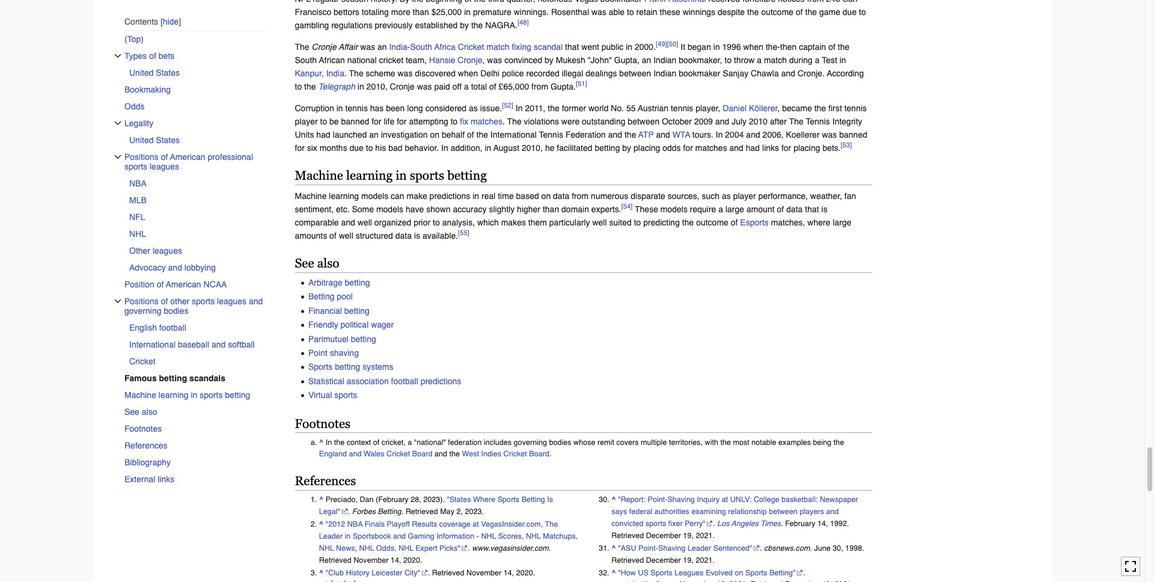 Task type: describe. For each thing, give the bounding box(es) containing it.
federation
[[448, 438, 482, 447]]

nhl down sportsbook
[[359, 544, 374, 553]]

nfl link
[[129, 209, 265, 225]]

in inside ^ in the context of cricket, a "national" federation includes governing bodies whose remit covers multiple territories, with the most notable examples being the england and wales cricket board and the west indies cricket board .
[[326, 438, 332, 447]]

amount
[[747, 204, 775, 214]]

american for professional
[[170, 152, 205, 162]]

a up chawla
[[757, 55, 762, 65]]

0 horizontal spatial footnotes
[[124, 424, 162, 433]]

international inside . the violations were outstanding between october 2009 and july 2010 after the tennis integrity units had launched an investigation on behalf of the international tennis federation and the
[[491, 130, 537, 140]]

for down 2006,
[[782, 143, 792, 153]]

investigation
[[381, 130, 428, 140]]

it began in 1996 when the-then captain of the south african national cricket team,
[[295, 42, 850, 65]]

1 horizontal spatial november
[[467, 568, 502, 577]]

to left be
[[320, 117, 327, 126]]

african
[[319, 55, 345, 65]]

nhl right -
[[481, 532, 496, 541]]

picks"
[[440, 544, 460, 553]]

predictions inside arbitrage betting betting pool financial betting friendly political wager parimutuel betting point shaving sports betting systems statistical association football predictions virtual sports
[[421, 376, 461, 386]]

which
[[477, 218, 499, 227]]

1 vertical spatial see
[[124, 407, 139, 417]]

nhl down nfl
[[129, 229, 146, 239]]

leicester
[[372, 568, 403, 577]]

. the scheme was discovered when delhi police recorded illegal dealings between indian bookmaker sanjay chawla and cronje. according to the
[[295, 69, 864, 91]]

for left six
[[295, 143, 305, 153]]

. inside . the violations were outstanding between october 2009 and july 2010 after the tennis integrity units had launched an investigation on behalf of the international tennis federation and the
[[503, 117, 505, 126]]

after
[[770, 117, 787, 126]]

scores,
[[498, 532, 524, 541]]

in inside it began in 1996 when the-then captain of the south african national cricket team,
[[714, 42, 720, 52]]

wales
[[364, 450, 385, 459]]

. down matchups,
[[549, 544, 551, 553]]

"how
[[618, 568, 636, 577]]

was inside hansie cronje , was convinced by mukesh "john" gupta, an indian bookmaker, to throw a match during a test in kanpur, india
[[487, 55, 502, 65]]

retrieved down convicted
[[612, 531, 644, 540]]

los angeles times link
[[718, 519, 781, 528]]

able
[[609, 7, 625, 17]]

united states link for legality
[[129, 132, 265, 148]]

november 14, 2020
[[354, 555, 420, 564]]

19, for inquiry
[[683, 531, 694, 540]]

bodies inside positions of other sports leagues and governing bodies
[[163, 306, 188, 316]]

the inside it began in 1996 when the-then captain of the south african national cricket team,
[[838, 42, 850, 52]]

remit
[[598, 438, 615, 447]]

machine learning models can make predictions in real time based on data from numerous disparate sources, such as player performance, weather, fan sentiment, etc. some models have shown accuracy slightly higher than domain experts.
[[295, 191, 857, 214]]

bad
[[389, 143, 403, 153]]

on inside machine learning models can make predictions in real time based on data from numerous disparate sources, such as player performance, weather, fan sentiment, etc. some models have shown accuracy slightly higher than domain experts.
[[542, 191, 551, 201]]

. down preciado,
[[348, 507, 350, 516]]

december for "asu
[[646, 555, 681, 564]]

of inside telegraph in 2010, cronje was paid off a total of £65,000 from gupta. [51]
[[490, 82, 497, 91]]

2021 for inquiry
[[696, 531, 713, 540]]

contents
[[124, 17, 158, 26]]

organized
[[375, 218, 412, 227]]

1 vertical spatial see also
[[124, 407, 157, 417]]

1 horizontal spatial well
[[358, 218, 372, 227]]

be
[[330, 117, 339, 126]]

1 vertical spatial links
[[157, 474, 174, 484]]

addition,
[[451, 143, 483, 153]]

0 vertical spatial machine
[[295, 168, 343, 183]]

1 vertical spatial tennis
[[539, 130, 563, 140]]

^ link for "club history leicester city"
[[319, 568, 324, 577]]

leagues inside positions of other sports leagues and governing bodies
[[217, 296, 246, 306]]

of down performance,
[[777, 204, 784, 214]]

can
[[391, 191, 404, 201]]

the right with
[[721, 438, 731, 447]]

0 vertical spatial matches
[[471, 117, 503, 126]]

was inside the cronje affair was an india-south africa cricket match fixing scandal that went public in 2000. [49] [50]
[[360, 42, 375, 52]]

the up england
[[334, 438, 345, 447]]

and inside "2012 nba finals playoff results coverage at vegasinsider.com, the leader in sportsbook and gaming information - nhl scores, nhl matchups, nhl news, nhl odds, nhl expert picks"
[[393, 532, 406, 541]]

to right game
[[859, 7, 866, 17]]

betting up machine learning in sports betting 'link'
[[159, 373, 187, 383]]

discovered
[[415, 69, 456, 78]]

amounts
[[295, 231, 327, 241]]

the down [52] "link" on the top of the page
[[507, 117, 522, 126]]

united states for types of bets
[[129, 68, 180, 77]]

the right being at the bottom right of the page
[[834, 438, 845, 447]]

betting for arbitrage betting betting pool financial betting friendly political wager parimutuel betting point shaving sports betting systems statistical association football predictions virtual sports
[[308, 292, 335, 302]]

sports inside positions of other sports leagues and governing bodies
[[192, 296, 215, 306]]

in down behalf
[[441, 143, 448, 153]]

1 horizontal spatial machine learning in sports betting
[[295, 168, 487, 183]]

of inside it began in 1996 when the-then captain of the south african national cricket team,
[[829, 42, 836, 52]]

of left "bets"
[[149, 51, 156, 61]]

had inside tours. in 2004 and 2006, koellerer was banned for six months due to his bad behavior. in addition, in august 2010, he facilitated betting by placing odds for matches and had links for placing bets.
[[746, 143, 760, 153]]

the inside ', became the first tennis player to be banned for life for attempting to'
[[815, 103, 827, 113]]

sports left betting"
[[746, 568, 768, 577]]

make
[[407, 191, 427, 201]]

forbes
[[352, 507, 376, 516]]

. left june
[[810, 544, 812, 553]]

in inside hansie cronje , was convinced by mukesh "john" gupta, an indian bookmaker, to throw a match during a test in kanpur, india
[[840, 55, 846, 65]]

performance,
[[759, 191, 808, 201]]

betting down shaving
[[335, 362, 360, 372]]

2004
[[725, 130, 744, 140]]

the left the atp link
[[625, 130, 637, 140]]

the inside . the scheme was discovered when delhi police recorded illegal dealings between indian bookmaker sanjay chawla and cronje. according to the
[[304, 82, 316, 91]]

^ link for "asu point-shaving leader sentenced"
[[612, 544, 616, 553]]

^ link up the legal"
[[319, 495, 324, 504]]

55
[[627, 103, 636, 113]]

1 vertical spatial leader
[[688, 544, 712, 553]]

0 horizontal spatial international
[[129, 340, 175, 349]]

1 horizontal spatial see also
[[295, 256, 340, 271]]

them
[[528, 218, 547, 227]]

the left game
[[806, 7, 817, 17]]

match inside hansie cronje , was convinced by mukesh "john" gupta, an indian bookmaker, to throw a match during a test in kanpur, india
[[764, 55, 787, 65]]

weather,
[[811, 191, 843, 201]]

. down expert
[[420, 555, 422, 564]]

data inside machine learning models can make predictions in real time based on data from numerous disparate sources, such as player performance, weather, fan sentiment, etc. some models have shown accuracy slightly higher than domain experts.
[[553, 191, 570, 201]]

attempting
[[409, 117, 448, 126]]

large inside matches, where large amounts of well structured data is available.
[[833, 218, 852, 227]]

tours.
[[693, 130, 714, 140]]

of inside positions of other sports leagues and governing bodies
[[161, 296, 168, 306]]

public
[[602, 42, 624, 52]]

the inside corruption in tennis has been long considered as issue. [52] in 2011, the former world no. 55 austrian tennis player, daniel köllerer
[[548, 103, 560, 113]]

from inside machine learning models can make predictions in real time based on data from numerous disparate sources, such as player performance, weather, fan sentiment, etc. some models have shown accuracy slightly higher than domain experts.
[[572, 191, 589, 201]]

a inside telegraph in 2010, cronje was paid off a total of £65,000 from gupta. [51]
[[464, 82, 469, 91]]

west
[[462, 450, 479, 459]]

sports inside '"states where sports betting is legal"'
[[498, 495, 520, 504]]

. down www.vegasinsider.com
[[533, 568, 535, 577]]

. the violations were outstanding between october 2009 and july 2010 after the tennis integrity units had launched an investigation on behalf of the international tennis federation and the
[[295, 117, 863, 140]]

[53] link
[[841, 141, 852, 149]]

total
[[471, 82, 487, 91]]

the inside "2012 nba finals playoff results coverage at vegasinsider.com, the leader in sportsbook and gaming information - nhl scores, nhl matchups, nhl news, nhl odds, nhl expert picks"
[[545, 520, 558, 529]]

and down 2010
[[747, 130, 761, 140]]

to right the able at right top
[[627, 7, 634, 17]]

the down federation
[[450, 450, 460, 459]]

betting inside tours. in 2004 and 2006, koellerer was banned for six months due to his bad behavior. in addition, in august 2010, he facilitated betting by placing odds for matches and had links for placing bets.
[[595, 143, 620, 153]]

in inside telegraph in 2010, cronje was paid off a total of £65,000 from gupta. [51]
[[358, 82, 364, 91]]

outcome inside these models require a large amount of data that is comparable and well organized prior to analysis, which makes them particularly well suited to predicting the outcome of
[[696, 218, 729, 227]]

^ up the legal"
[[319, 495, 324, 504]]

nhl left news,
[[319, 544, 334, 553]]

to inside hansie cronje , was convinced by mukesh "john" gupta, an indian bookmaker, to throw a match during a test in kanpur, india
[[725, 55, 732, 65]]

between inside . the violations were outstanding between october 2009 and july 2010 after the tennis integrity units had launched an investigation on behalf of the international tennis federation and the
[[628, 117, 660, 126]]

illegal
[[562, 69, 584, 78]]

of left 'esports' link
[[731, 218, 738, 227]]

of inside received forfeiture notices from 246 san francisco bettors totaling more than $25,000 in premature winnings. rosenthal was able to retain these winnings despite the outcome of the game due to gambling regulations previously established by the nagra.
[[796, 7, 803, 17]]

. retrieved for "report:
[[612, 519, 850, 540]]

sports inside arbitrage betting betting pool financial betting friendly political wager parimutuel betting point shaving sports betting systems statistical association football predictions virtual sports
[[334, 390, 357, 400]]

^ for "report: point-shaving inquiry at unlv: college basketball: newspaper says federal authorities examining relationship between players and convicted sports fixer perry"
[[612, 495, 616, 504]]

retrieved down "asu
[[612, 555, 644, 564]]

, inside hansie cronje , was convinced by mukesh "john" gupta, an indian bookmaker, to throw a match during a test in kanpur, india
[[483, 55, 485, 65]]

banned inside tours. in 2004 and 2006, koellerer was banned for six months due to his bad behavior. in addition, in august 2010, he facilitated betting by placing odds for matches and had links for placing bets.
[[840, 130, 868, 140]]

data for these
[[787, 204, 803, 214]]

atp
[[639, 130, 654, 140]]

match inside the cronje affair was an india-south africa cricket match fixing scandal that went public in 2000. [49] [50]
[[487, 42, 510, 52]]

betting inside '"states where sports betting is legal"'
[[522, 495, 545, 504]]

in left 2004
[[716, 130, 723, 140]]

the inside these models require a large amount of data that is comparable and well organized prior to analysis, which makes them particularly well suited to predicting the outcome of
[[682, 218, 694, 227]]

cricket down the includes
[[504, 450, 527, 459]]

2010, inside telegraph in 2010, cronje was paid off a total of £65,000 from gupta. [51]
[[367, 82, 388, 91]]

. inside . the scheme was discovered when delhi police recorded illegal dealings between indian bookmaker sanjay chawla and cronje. according to the
[[345, 69, 347, 78]]

africa
[[435, 42, 456, 52]]

betting inside 'link'
[[225, 390, 250, 400]]

learning inside machine learning models can make predictions in real time based on data from numerous disparate sources, such as player performance, weather, fan sentiment, etc. some models have shown accuracy slightly higher than domain experts.
[[329, 191, 359, 201]]

was inside tours. in 2004 and 2006, koellerer was banned for six months due to his bad behavior. in addition, in august 2010, he facilitated betting by placing odds for matches and had links for placing bets.
[[822, 130, 837, 140]]

inquiry
[[697, 495, 720, 504]]

. left "february"
[[781, 519, 783, 528]]

models up some
[[361, 191, 389, 201]]

south inside the cronje affair was an india-south africa cricket match fixing scandal that went public in 2000. [49] [50]
[[410, 42, 432, 52]]

west indies cricket board link
[[462, 450, 550, 459]]

the inside . the scheme was discovered when delhi police recorded illegal dealings between indian bookmaker sanjay chawla and cronje. according to the
[[349, 69, 364, 78]]

sentiment,
[[295, 204, 334, 214]]

gambling
[[295, 20, 329, 30]]

nba link
[[129, 175, 265, 192]]

^ for "2012 nba finals playoff results coverage at vegasinsider.com, the leader in sportsbook and gaming information - nhl scores, nhl matchups, nhl news, nhl odds, nhl expert picks"
[[319, 520, 324, 529]]

perry"
[[685, 519, 706, 528]]

and down the outstanding
[[608, 130, 622, 140]]

^ for "asu point-shaving leader sentenced"
[[612, 544, 616, 553]]

betting up pool
[[345, 278, 370, 287]]

. retrieved november 14, 2020 .
[[428, 568, 535, 577]]

0 vertical spatial see
[[295, 256, 314, 271]]

wta
[[673, 130, 691, 140]]

. forbes betting . retrieved may 2, 2023 .
[[348, 507, 484, 516]]

hide
[[163, 17, 178, 26]]

contents hide
[[124, 17, 178, 26]]

^ link for "report: point-shaving inquiry at unlv: college basketball: newspaper says federal authorities examining relationship between players and convicted sports fixer perry"
[[612, 495, 616, 504]]

the down "premature"
[[471, 20, 483, 30]]

0 horizontal spatial references
[[124, 441, 167, 450]]

. retrieved down gaming
[[319, 544, 551, 564]]

and down context
[[349, 450, 362, 459]]

2 horizontal spatial well
[[593, 218, 607, 227]]

south inside it began in 1996 when the-then captain of the south african national cricket team,
[[295, 55, 317, 65]]

world
[[589, 103, 609, 113]]

due inside tours. in 2004 and 2006, koellerer was banned for six months due to his bad behavior. in addition, in august 2010, he facilitated betting by placing odds for matches and had links for placing bets.
[[350, 143, 364, 153]]

tennis inside ', became the first tennis player to be banned for life for attempting to'
[[845, 103, 867, 113]]

news,
[[336, 544, 357, 553]]

and down "national"
[[435, 450, 447, 459]]

www.vegasinsider.com
[[472, 544, 549, 553]]

"states where sports betting is legal" link
[[319, 495, 553, 516]]

to left fix
[[451, 117, 458, 126]]

models up organized
[[376, 204, 404, 214]]

for down wta link on the top
[[683, 143, 693, 153]]

1 horizontal spatial footnotes
[[295, 416, 351, 431]]

national
[[347, 55, 377, 65]]

. up playoff
[[402, 507, 404, 516]]

retrieved down picks"
[[432, 568, 465, 577]]

shaving
[[330, 348, 359, 358]]

states for types of bets
[[156, 68, 180, 77]]

francisco
[[295, 7, 331, 17]]

of inside positions of american professional sports leagues
[[161, 152, 168, 162]]

the down fix matches
[[477, 130, 488, 140]]

betting up political
[[344, 306, 370, 316]]

six
[[307, 143, 317, 153]]

scandals
[[189, 373, 225, 383]]

daniel
[[723, 103, 747, 113]]

koellerer
[[786, 130, 820, 140]]

"2012 nba finals playoff results coverage at vegasinsider.com, the leader in sportsbook and gaming information - nhl scores, nhl matchups, nhl news, nhl odds, nhl expert picks" link
[[319, 520, 578, 553]]

the down forfeiture
[[748, 7, 759, 17]]

outcome inside received forfeiture notices from 246 san francisco bettors totaling more than $25,000 in premature winnings. rosenthal was able to retain these winnings despite the outcome of the game due to gambling regulations previously established by the nagra.
[[762, 7, 794, 17]]

player inside ', became the first tennis player to be banned for life for attempting to'
[[295, 117, 318, 126]]

1 vertical spatial references
[[295, 474, 356, 488]]

in inside 'link'
[[191, 390, 197, 400]]

united states link for types of bets
[[129, 64, 265, 81]]

bookmaking link
[[124, 81, 265, 98]]

betting pool link
[[308, 292, 353, 302]]

^ link for "how us sports leagues evolved on sports betting"
[[612, 568, 616, 577]]

suited
[[609, 218, 632, 227]]

^ inside ^ in the context of cricket, a "national" federation includes governing bodies whose remit covers multiple territories, with the most notable examples being the england and wales cricket board and the west indies cricket board .
[[319, 438, 324, 447]]

english football link
[[129, 319, 265, 336]]

shaving for inquiry
[[668, 495, 695, 504]]

^ for "club history leicester city"
[[319, 568, 324, 577]]

betting down political
[[351, 334, 376, 344]]

. left los
[[713, 519, 716, 528]]

"national"
[[414, 438, 446, 447]]

in inside "2012 nba finals playoff results coverage at vegasinsider.com, the leader in sportsbook and gaming information - nhl scores, nhl matchups, nhl news, nhl odds, nhl expert picks"
[[345, 532, 351, 541]]

financial
[[308, 306, 342, 316]]

delhi
[[481, 69, 500, 78]]

is inside these models require a large amount of data that is comparable and well organized prior to analysis, which makes them particularly well suited to predicting the outcome of
[[822, 204, 828, 214]]

matches inside tours. in 2004 and 2006, koellerer was banned for six months due to his bad behavior. in addition, in august 2010, he facilitated betting by placing odds for matches and had links for placing bets.
[[696, 143, 727, 153]]

odds link
[[124, 98, 265, 115]]

december 19, 2021 for inquiry
[[646, 531, 713, 540]]

was inside received forfeiture notices from 246 san francisco bettors totaling more than $25,000 in premature winnings. rosenthal was able to retain these winnings despite the outcome of the game due to gambling regulations previously established by the nagra.
[[592, 7, 607, 17]]

retrieved up the "club
[[319, 555, 352, 564]]

june
[[815, 544, 831, 553]]

when inside . the scheme was discovered when delhi police recorded illegal dealings between indian bookmaker sanjay chawla and cronje. according to the
[[458, 69, 478, 78]]

leagues inside positions of american professional sports leagues
[[149, 162, 179, 171]]

betting down the addition,
[[448, 168, 487, 183]]

in inside corruption in tennis has been long considered as issue. [52] in 2011, the former world no. 55 austrian tennis player, daniel köllerer
[[337, 103, 343, 113]]

nhl down gaming
[[399, 544, 414, 553]]

position of american ncaa link
[[124, 276, 265, 293]]

köllerer
[[749, 103, 778, 113]]

by inside hansie cronje , was convinced by mukesh "john" gupta, an indian bookmaker, to throw a match during a test in kanpur, india
[[545, 55, 554, 65]]

sports up make on the top left of the page
[[410, 168, 444, 183]]

cronje for affair
[[312, 42, 337, 52]]

nfl
[[129, 212, 145, 222]]

higher
[[517, 204, 541, 214]]

for left life in the top of the page
[[372, 117, 382, 126]]

atp link
[[639, 130, 654, 140]]

governing inside positions of other sports leagues and governing bodies
[[124, 306, 161, 316]]

former
[[562, 103, 586, 113]]

. retrieved for "asu
[[612, 544, 865, 564]]

team,
[[406, 55, 427, 65]]

in inside machine learning models can make predictions in real time based on data from numerous disparate sources, such as player performance, weather, fan sentiment, etc. some models have shown accuracy slightly higher than domain experts.
[[473, 191, 479, 201]]

governing inside ^ in the context of cricket, a "national" federation includes governing bodies whose remit covers multiple territories, with the most notable examples being the england and wales cricket board and the west indies cricket board .
[[514, 438, 547, 447]]

includes
[[484, 438, 512, 447]]

^ link up england
[[319, 438, 324, 447]]

and down 2004
[[730, 143, 744, 153]]

indies
[[481, 450, 502, 459]]

machine inside 'link'
[[124, 390, 156, 400]]

due inside received forfeiture notices from 246 san francisco bettors totaling more than $25,000 in premature winnings. rosenthal was able to retain these winnings despite the outcome of the game due to gambling regulations previously established by the nagra.
[[843, 7, 857, 17]]

vegasinsider.com,
[[481, 520, 543, 529]]

the down became at the top right of page
[[789, 117, 804, 126]]

football inside arbitrage betting betting pool financial betting friendly political wager parimutuel betting point shaving sports betting systems statistical association football predictions virtual sports
[[391, 376, 418, 386]]

to down shown
[[433, 218, 440, 227]]

and left softball at the left of the page
[[211, 340, 225, 349]]

cricket up famous
[[129, 356, 155, 366]]

. right 30, on the bottom right
[[863, 544, 865, 553]]

0 horizontal spatial 2020
[[403, 555, 420, 564]]

have
[[406, 204, 424, 214]]

wta link
[[673, 130, 691, 140]]

and inside "report: point-shaving inquiry at unlv: college basketball: newspaper says federal authorities examining relationship between players and convicted sports fixer perry"
[[827, 507, 839, 516]]

0 horizontal spatial football
[[159, 323, 186, 332]]

dealings
[[586, 69, 617, 78]]

betting for . forbes betting . retrieved may 2, 2023 .
[[378, 507, 402, 516]]

in up can
[[396, 168, 407, 183]]

hansie cronje link
[[429, 55, 483, 65]]



Task type: locate. For each thing, give the bounding box(es) containing it.
no.
[[611, 103, 624, 113]]

coverage
[[440, 520, 471, 529]]

and inside "link"
[[168, 263, 182, 272]]

sports
[[124, 162, 147, 171], [410, 168, 444, 183], [192, 296, 215, 306], [200, 390, 222, 400], [334, 390, 357, 400], [646, 519, 667, 528]]

0 vertical spatial states
[[156, 68, 180, 77]]

1 2021 from the top
[[696, 531, 713, 540]]

leader inside "2012 nba finals playoff results coverage at vegasinsider.com, the leader in sportsbook and gaming information - nhl scores, nhl matchups, nhl news, nhl odds, nhl expert picks"
[[319, 532, 343, 541]]

2 united from the top
[[129, 135, 153, 145]]

in inside received forfeiture notices from 246 san francisco bettors totaling more than $25,000 in premature winnings. rosenthal was able to retain these winnings despite the outcome of the game due to gambling regulations previously established by the nagra.
[[464, 7, 471, 17]]

and inside these models require a large amount of data that is comparable and well organized prior to analysis, which makes them particularly well suited to predicting the outcome of
[[341, 218, 355, 227]]

1 vertical spatial than
[[543, 204, 559, 214]]

between up ". los angeles times . february 14, 1992"
[[769, 507, 798, 516]]

than up them
[[543, 204, 559, 214]]

scheme
[[366, 69, 395, 78]]

. down where at left
[[482, 507, 484, 516]]

as inside machine learning models can make predictions in real time based on data from numerous disparate sources, such as player performance, weather, fan sentiment, etc. some models have shown accuracy slightly higher than domain experts.
[[722, 191, 731, 201]]

had inside . the violations were outstanding between october 2009 and july 2010 after the tennis integrity units had launched an investigation on behalf of the international tennis federation and the
[[316, 130, 331, 140]]

positions inside positions of american professional sports leagues
[[124, 152, 158, 162]]

(february
[[376, 495, 409, 504]]

december 19, 2021
[[646, 531, 713, 540], [646, 555, 713, 564]]

player inside machine learning models can make predictions in real time based on data from numerous disparate sources, such as player performance, weather, fan sentiment, etc. some models have shown accuracy slightly higher than domain experts.
[[733, 191, 756, 201]]

machine
[[295, 168, 343, 183], [295, 191, 327, 201], [124, 390, 156, 400]]

expert
[[416, 544, 438, 553]]

^ left the "club
[[319, 568, 324, 577]]

2 positions from the top
[[124, 296, 158, 306]]

1 horizontal spatial bodies
[[549, 438, 572, 447]]

0 horizontal spatial 14,
[[391, 555, 401, 564]]

sources,
[[668, 191, 700, 201]]

american for ncaa
[[166, 279, 201, 289]]

0 vertical spatial than
[[413, 7, 429, 17]]

is inside matches, where large amounts of well structured data is available.
[[414, 231, 420, 241]]

0 horizontal spatial ,
[[483, 55, 485, 65]]

2 x small image from the top
[[114, 120, 121, 127]]

months
[[320, 143, 347, 153]]

december 19, 2021 for leader
[[646, 555, 713, 564]]

a left test at top right
[[815, 55, 820, 65]]

an inside hansie cronje , was convinced by mukesh "john" gupta, an indian bookmaker, to throw a match during a test in kanpur, india
[[642, 55, 651, 65]]

between inside . the scheme was discovered when delhi police recorded illegal dealings between indian bookmaker sanjay chawla and cronje. according to the
[[620, 69, 651, 78]]

and inside positions of other sports leagues and governing bodies
[[249, 296, 263, 306]]

^ for "how us sports leagues evolved on sports betting"
[[612, 568, 616, 577]]

2021
[[696, 531, 713, 540], [696, 555, 713, 564]]

2 horizontal spatial on
[[735, 568, 744, 577]]

and inside . the scheme was discovered when delhi police recorded illegal dealings between indian bookmaker sanjay chawla and cronje. according to the
[[782, 69, 796, 78]]

examining
[[692, 507, 726, 516]]

. right city"
[[428, 568, 430, 577]]

data up matches,
[[787, 204, 803, 214]]

at inside "2012 nba finals playoff results coverage at vegasinsider.com, the leader in sportsbook and gaming information - nhl scores, nhl matchups, nhl news, nhl odds, nhl expert picks"
[[473, 520, 479, 529]]

2 vertical spatial by
[[623, 143, 632, 153]]

0 horizontal spatial from
[[532, 82, 549, 91]]

and left july
[[716, 117, 730, 126]]

an inside the cronje affair was an india-south africa cricket match fixing scandal that went public in 2000. [49] [50]
[[378, 42, 387, 52]]

1 horizontal spatial data
[[553, 191, 570, 201]]

data
[[553, 191, 570, 201], [787, 204, 803, 214], [396, 231, 412, 241]]

"asu point-shaving leader sentenced" link
[[618, 544, 760, 553]]

sports up mlb
[[124, 162, 147, 171]]

disparate
[[631, 191, 666, 201]]

1 horizontal spatial references
[[295, 474, 356, 488]]

1 vertical spatial large
[[833, 218, 852, 227]]

data inside matches, where large amounts of well structured data is available.
[[396, 231, 412, 241]]

learning down the famous betting scandals
[[158, 390, 188, 400]]

. right betting"
[[804, 568, 806, 577]]

leagues
[[149, 162, 179, 171], [152, 246, 182, 255], [217, 296, 246, 306]]

most
[[733, 438, 750, 447]]

2021 for leader
[[696, 555, 713, 564]]

2 indian from the top
[[654, 69, 677, 78]]

sports inside 'link'
[[200, 390, 222, 400]]

leagues down the ncaa
[[217, 296, 246, 306]]

1 horizontal spatial is
[[822, 204, 828, 214]]

times
[[761, 519, 781, 528]]

2 december 19, 2021 from the top
[[646, 555, 713, 564]]

x small image for types of bets
[[114, 52, 121, 59]]

1 vertical spatial between
[[628, 117, 660, 126]]

the up matchups,
[[545, 520, 558, 529]]

than inside machine learning models can make predictions in real time based on data from numerous disparate sources, such as player performance, weather, fan sentiment, etc. some models have shown accuracy slightly higher than domain experts.
[[543, 204, 559, 214]]

point- inside "report: point-shaving inquiry at unlv: college basketball: newspaper says federal authorities examining relationship between players and convicted sports fixer perry"
[[648, 495, 668, 504]]

sanjay
[[723, 69, 749, 78]]

an up his
[[369, 130, 379, 140]]

1 horizontal spatial match
[[764, 55, 787, 65]]

2 vertical spatial x small image
[[114, 153, 121, 160]]

recorded
[[526, 69, 560, 78]]

0 vertical spatial november
[[354, 555, 389, 564]]

went
[[582, 42, 599, 52]]

retrieved
[[406, 507, 438, 516], [612, 531, 644, 540], [319, 555, 352, 564], [612, 555, 644, 564], [432, 568, 465, 577]]

1 horizontal spatial when
[[744, 42, 764, 52]]

learning
[[346, 168, 393, 183], [329, 191, 359, 201], [158, 390, 188, 400]]

1 united from the top
[[129, 68, 153, 77]]

states for legality
[[156, 135, 180, 145]]

betting
[[595, 143, 620, 153], [448, 168, 487, 183], [345, 278, 370, 287], [344, 306, 370, 316], [351, 334, 376, 344], [335, 362, 360, 372], [159, 373, 187, 383], [225, 390, 250, 400]]

2 vertical spatial on
[[735, 568, 744, 577]]

outcome down require
[[696, 218, 729, 227]]

1 united states from the top
[[129, 68, 180, 77]]

2010, inside tours. in 2004 and 2006, koellerer was banned for six months due to his bad behavior. in addition, in august 2010, he facilitated betting by placing odds for matches and had links for placing bets.
[[522, 143, 543, 153]]

1 horizontal spatial at
[[722, 495, 728, 504]]

territories,
[[669, 438, 703, 447]]

links inside tours. in 2004 and 2006, koellerer was banned for six months due to his bad behavior. in addition, in august 2010, he facilitated betting by placing odds for matches and had links for placing bets.
[[763, 143, 779, 153]]

1 horizontal spatial player
[[733, 191, 756, 201]]

1 horizontal spatial due
[[843, 7, 857, 17]]

shaving for leader
[[658, 544, 686, 553]]

2 united states from the top
[[129, 135, 180, 145]]

0 vertical spatial when
[[744, 42, 764, 52]]

"how us sports leagues evolved on sports betting"
[[618, 568, 796, 577]]

that inside the cronje affair was an india-south africa cricket match fixing scandal that went public in 2000. [49] [50]
[[565, 42, 579, 52]]

of inside matches, where large amounts of well structured data is available.
[[330, 231, 337, 241]]

1 board from the left
[[412, 450, 433, 459]]

1 horizontal spatial board
[[529, 450, 550, 459]]

advocacy and lobbying link
[[129, 259, 265, 276]]

for right life in the top of the page
[[397, 117, 407, 126]]

corruption
[[295, 103, 334, 113]]

2 horizontal spatial from
[[807, 0, 824, 4]]

sports down point
[[308, 362, 333, 372]]

machine learning in sports betting inside 'link'
[[124, 390, 250, 400]]

advocacy
[[129, 263, 166, 272]]

on inside . the violations were outstanding between october 2009 and july 2010 after the tennis integrity units had launched an investigation on behalf of the international tennis federation and the
[[430, 130, 440, 140]]

had down 2010
[[746, 143, 760, 153]]

these
[[635, 204, 658, 214]]

indian
[[654, 55, 677, 65], [654, 69, 677, 78]]

to inside . the scheme was discovered when delhi police recorded illegal dealings between indian bookmaker sanjay chawla and cronje. according to the
[[295, 82, 302, 91]]

cricket down cricket,
[[387, 450, 410, 459]]

also down famous
[[142, 407, 157, 417]]

in left 1996
[[714, 42, 720, 52]]

0 horizontal spatial that
[[565, 42, 579, 52]]

. down information
[[468, 544, 470, 553]]

[54] link
[[622, 202, 633, 211]]

1 vertical spatial that
[[805, 204, 819, 214]]

cronje down india-south africa cricket match fixing scandal link
[[458, 55, 483, 65]]

was inside telegraph in 2010, cronje was paid off a total of £65,000 from gupta. [51]
[[417, 82, 432, 91]]

basketball:
[[782, 495, 818, 504]]

positions for positions of other sports leagues and governing bodies
[[124, 296, 158, 306]]

2 vertical spatial 14,
[[504, 568, 514, 577]]

cricket up the hansie cronje link
[[458, 42, 484, 52]]

1 19, from the top
[[683, 531, 694, 540]]

"john"
[[588, 55, 612, 65]]

0 vertical spatial 14,
[[818, 519, 828, 528]]

makes
[[501, 218, 526, 227]]

matches, where large amounts of well structured data is available.
[[295, 218, 852, 241]]

and down etc.
[[341, 218, 355, 227]]

0 vertical spatial 2020
[[403, 555, 420, 564]]

0 horizontal spatial match
[[487, 42, 510, 52]]

2021 up "how us sports leagues evolved on sports betting"
[[696, 555, 713, 564]]

also up arbitrage
[[317, 256, 340, 271]]

is down prior
[[414, 231, 420, 241]]

board down "national"
[[412, 450, 433, 459]]

in right [52] "link" on the top of the page
[[516, 103, 523, 113]]

1 horizontal spatial 2020
[[516, 568, 533, 577]]

1 vertical spatial united
[[129, 135, 153, 145]]

. up telegraph
[[345, 69, 347, 78]]

0 vertical spatial player
[[295, 117, 318, 126]]

. left cbsnews.com
[[760, 544, 762, 553]]

football down systems
[[391, 376, 418, 386]]

cronje
[[312, 42, 337, 52], [458, 55, 483, 65], [390, 82, 415, 91]]

3 x small image from the top
[[114, 153, 121, 160]]

19, up "asu point-shaving leader sentenced" link on the right of the page
[[683, 531, 694, 540]]

1 vertical spatial south
[[295, 55, 317, 65]]

when inside it began in 1996 when the-then captain of the south african national cricket team,
[[744, 42, 764, 52]]

2 vertical spatial machine
[[124, 390, 156, 400]]

0 vertical spatial machine learning in sports betting
[[295, 168, 487, 183]]

2 vertical spatial leagues
[[217, 296, 246, 306]]

. www.vegasinsider.com
[[468, 544, 549, 553]]

at left unlv:
[[722, 495, 728, 504]]

point- for "report:
[[648, 495, 668, 504]]

point- for "asu
[[639, 544, 658, 553]]

1 horizontal spatial outcome
[[762, 7, 794, 17]]

as inside corruption in tennis has been long considered as issue. [52] in 2011, the former world no. 55 austrian tennis player, daniel köllerer
[[469, 103, 478, 113]]

united for types of bets
[[129, 68, 153, 77]]

large right where
[[833, 218, 852, 227]]

2 horizontal spatial by
[[623, 143, 632, 153]]

1 horizontal spatial also
[[317, 256, 340, 271]]

1 united states link from the top
[[129, 64, 265, 81]]

1 positions from the top
[[124, 152, 158, 162]]

2021 down perry"
[[696, 531, 713, 540]]

rosenthal
[[551, 7, 589, 17]]

december 19, 2021 down fixer
[[646, 531, 713, 540]]

^ link left the "club
[[319, 568, 324, 577]]

1 vertical spatial american
[[166, 279, 201, 289]]

to down these
[[634, 218, 641, 227]]

0 vertical spatial links
[[763, 143, 779, 153]]

0 horizontal spatial well
[[339, 231, 353, 241]]

1 horizontal spatial ,
[[778, 103, 780, 113]]

bodies inside ^ in the context of cricket, a "national" federation includes governing bodies whose remit covers multiple territories, with the most notable examples being the england and wales cricket board and the west indies cricket board .
[[549, 438, 572, 447]]

that inside these models require a large amount of data that is comparable and well organized prior to analysis, which makes them particularly well suited to predicting the outcome of
[[805, 204, 819, 214]]

than
[[413, 7, 429, 17], [543, 204, 559, 214]]

. retrieved up evolved
[[612, 544, 865, 564]]

than right more
[[413, 7, 429, 17]]

fixing
[[512, 42, 532, 52]]

san
[[843, 0, 858, 4]]

nhl right scores,
[[526, 532, 541, 541]]

2 horizontal spatial cronje
[[458, 55, 483, 65]]

in up see also link
[[191, 390, 197, 400]]

machine inside machine learning models can make predictions in real time based on data from numerous disparate sources, such as player performance, weather, fan sentiment, etc. some models have shown accuracy slightly higher than domain experts.
[[295, 191, 327, 201]]

data for matches,
[[396, 231, 412, 241]]

1 vertical spatial 19,
[[683, 555, 694, 564]]

1 vertical spatial ,
[[778, 103, 780, 113]]

banned up [53]
[[840, 130, 868, 140]]

police
[[502, 69, 524, 78]]

1 vertical spatial positions
[[124, 296, 158, 306]]

sports inside "report: point-shaving inquiry at unlv: college basketball: newspaper says federal authorities examining relationship between players and convicted sports fixer perry"
[[646, 519, 667, 528]]

of inside ^ in the context of cricket, a "national" federation includes governing bodies whose remit covers multiple territories, with the most notable examples being the england and wales cricket board and the west indies cricket board .
[[373, 438, 380, 447]]

united states for legality
[[129, 135, 180, 145]]

regulations
[[331, 20, 373, 30]]

links down 2006,
[[763, 143, 779, 153]]

bodies
[[163, 306, 188, 316], [549, 438, 572, 447]]

retrieved up results
[[406, 507, 438, 516]]

[48] link
[[518, 18, 529, 27]]

by down the outstanding
[[623, 143, 632, 153]]

1 horizontal spatial tennis
[[806, 117, 830, 126]]

2023
[[465, 507, 482, 516]]

0 vertical spatial point-
[[648, 495, 668, 504]]

in inside tours. in 2004 and 2006, koellerer was banned for six months due to his bad behavior. in addition, in august 2010, he facilitated betting by placing odds for matches and had links for placing bets.
[[485, 143, 492, 153]]

when up throw
[[744, 42, 764, 52]]

. up the "how us sports leagues evolved on sports betting" link at the right bottom
[[713, 555, 715, 564]]

1 horizontal spatial football
[[391, 376, 418, 386]]

south up kanpur, on the top of the page
[[295, 55, 317, 65]]

2010, left he
[[522, 143, 543, 153]]

^ link for "2012 nba finals playoff results coverage at vegasinsider.com, the leader in sportsbook and gaming information - nhl scores, nhl matchups, nhl news, nhl odds, nhl expert picks"
[[319, 520, 324, 529]]

1 horizontal spatial international
[[491, 130, 537, 140]]

. up sentenced"
[[713, 531, 715, 540]]

1 vertical spatial betting
[[522, 495, 545, 504]]

, inside ', became the first tennis player to be banned for life for attempting to'
[[778, 103, 780, 113]]

0 vertical spatial american
[[170, 152, 205, 162]]

0 horizontal spatial when
[[458, 69, 478, 78]]

positions of other sports leagues and governing bodies
[[124, 296, 263, 316]]

in inside corruption in tennis has been long considered as issue. [52] in 2011, the former world no. 55 austrian tennis player, daniel köllerer
[[516, 103, 523, 113]]

nba inside "2012 nba finals playoff results coverage at vegasinsider.com, the leader in sportsbook and gaming information - nhl scores, nhl matchups, nhl news, nhl odds, nhl expert picks"
[[347, 520, 363, 529]]

bookmaker,
[[679, 55, 723, 65]]

matchups,
[[543, 532, 578, 541]]

1 horizontal spatial 14,
[[504, 568, 514, 577]]

1 vertical spatial 2020
[[516, 568, 533, 577]]

0 vertical spatial nba
[[129, 178, 146, 188]]

x small image for legality
[[114, 120, 121, 127]]

0 vertical spatial data
[[553, 191, 570, 201]]

14, left 1992 on the bottom of the page
[[818, 519, 828, 528]]

data up domain
[[553, 191, 570, 201]]

"2012
[[326, 520, 345, 529]]

sports right the us
[[651, 568, 673, 577]]

well inside matches, where large amounts of well structured data is available.
[[339, 231, 353, 241]]

1 vertical spatial due
[[350, 143, 364, 153]]

2 placing from the left
[[794, 143, 821, 153]]

"asu point-shaving leader sentenced"
[[618, 544, 753, 553]]

large up 'esports' link
[[726, 204, 745, 214]]

was inside . the scheme was discovered when delhi police recorded illegal dealings between indian bookmaker sanjay chawla and cronje. according to the
[[398, 69, 413, 78]]

december for "report:
[[646, 531, 681, 540]]

units
[[295, 130, 314, 140]]

is down weather,
[[822, 204, 828, 214]]

numerous
[[591, 191, 629, 201]]

1 tennis from the left
[[346, 103, 368, 113]]

systems
[[363, 362, 394, 372]]

1 states from the top
[[156, 68, 180, 77]]

winnings
[[683, 7, 716, 17]]

0 vertical spatial learning
[[346, 168, 393, 183]]

0 horizontal spatial betting
[[308, 292, 335, 302]]

learning inside 'link'
[[158, 390, 188, 400]]

integrity
[[833, 117, 863, 126]]

1 december from the top
[[646, 531, 681, 540]]

1 december 19, 2021 from the top
[[646, 531, 713, 540]]

0 horizontal spatial also
[[142, 407, 157, 417]]

1 horizontal spatial than
[[543, 204, 559, 214]]

matches down tours.
[[696, 143, 727, 153]]

1 placing from the left
[[634, 143, 661, 153]]

machine down famous
[[124, 390, 156, 400]]

1 horizontal spatial cronje
[[390, 82, 415, 91]]

united for legality
[[129, 135, 153, 145]]

3 tennis from the left
[[845, 103, 867, 113]]

of right position
[[156, 279, 163, 289]]

austrian
[[638, 103, 669, 113]]

between inside "report: point-shaving inquiry at unlv: college basketball: newspaper says federal authorities examining relationship between players and convicted sports fixer perry"
[[769, 507, 798, 516]]

1 vertical spatial bodies
[[549, 438, 572, 447]]

data inside these models require a large amount of data that is comparable and well organized prior to analysis, which makes them particularly well suited to predicting the outcome of
[[787, 204, 803, 214]]

1 horizontal spatial that
[[805, 204, 819, 214]]

structured
[[356, 231, 393, 241]]

2 19, from the top
[[683, 555, 694, 564]]

cricket inside the cronje affair was an india-south africa cricket match fixing scandal that went public in 2000. [49] [50]
[[458, 42, 484, 52]]

models inside these models require a large amount of data that is comparable and well organized prior to analysis, which makes them particularly well suited to predicting the outcome of
[[661, 204, 688, 214]]

1 horizontal spatial south
[[410, 42, 432, 52]]

0 vertical spatial leader
[[319, 532, 343, 541]]

betting down 'scandals'
[[225, 390, 250, 400]]

at inside "report: point-shaving inquiry at unlv: college basketball: newspaper says federal authorities examining relationship between players and convicted sports fixer perry"
[[722, 495, 728, 504]]

information
[[437, 532, 475, 541]]

in inside the cronje affair was an india-south africa cricket match fixing scandal that went public in 2000. [49] [50]
[[626, 42, 633, 52]]

shaving inside "report: point-shaving inquiry at unlv: college basketball: newspaper says federal authorities examining relationship between players and convicted sports fixer perry"
[[668, 495, 695, 504]]

the down national
[[349, 69, 364, 78]]

0 vertical spatial shaving
[[668, 495, 695, 504]]

footnotes link
[[124, 420, 265, 437]]

was up bets.
[[822, 130, 837, 140]]

1 vertical spatial international
[[129, 340, 175, 349]]

bodies up english football
[[163, 306, 188, 316]]

due down the san
[[843, 7, 857, 17]]

0 vertical spatial 2010,
[[367, 82, 388, 91]]

states down "bets"
[[156, 68, 180, 77]]

. retrieved
[[612, 519, 850, 540], [319, 544, 551, 564], [612, 544, 865, 564]]

x small image
[[114, 52, 121, 59], [114, 120, 121, 127], [114, 153, 121, 160]]

2 united states link from the top
[[129, 132, 265, 148]]

, down the cronje affair was an india-south africa cricket match fixing scandal that went public in 2000. [49] [50]
[[483, 55, 485, 65]]

leagues up nba link
[[149, 162, 179, 171]]

2 board from the left
[[529, 450, 550, 459]]

0 horizontal spatial as
[[469, 103, 478, 113]]

0 vertical spatial banned
[[341, 117, 369, 126]]

see also link
[[124, 403, 265, 420]]

behavior.
[[405, 143, 439, 153]]

2 states from the top
[[156, 135, 180, 145]]

1 vertical spatial governing
[[514, 438, 547, 447]]

cronje up african
[[312, 42, 337, 52]]

1 vertical spatial match
[[764, 55, 787, 65]]

1 horizontal spatial nba
[[347, 520, 363, 529]]

the inside the cronje affair was an india-south africa cricket match fixing scandal that went public in 2000. [49] [50]
[[295, 42, 309, 52]]

2 2021 from the top
[[696, 555, 713, 564]]

shaving down fixer
[[658, 544, 686, 553]]

had
[[316, 130, 331, 140], [746, 143, 760, 153]]

0 horizontal spatial is
[[414, 231, 420, 241]]

cronje for ,
[[458, 55, 483, 65]]

1 horizontal spatial from
[[572, 191, 589, 201]]

from inside received forfeiture notices from 246 san francisco bettors totaling more than $25,000 in premature winnings. rosenthal was able to retain these winnings despite the outcome of the game due to gambling regulations previously established by the nagra.
[[807, 0, 824, 4]]

and up softball at the left of the page
[[249, 296, 263, 306]]

2 vertical spatial data
[[396, 231, 412, 241]]

american up other
[[166, 279, 201, 289]]

positions for positions of american professional sports leagues
[[124, 152, 158, 162]]

x small image for positions of american professional sports leagues
[[114, 153, 121, 160]]

gupta,
[[615, 55, 640, 65]]

2 tennis from the left
[[671, 103, 694, 113]]

slightly
[[489, 204, 515, 214]]

fix
[[460, 117, 469, 126]]

sports inside arbitrage betting betting pool financial betting friendly political wager parimutuel betting point shaving sports betting systems statistical association football predictions virtual sports
[[308, 362, 333, 372]]

to inside tours. in 2004 and 2006, koellerer was banned for six months due to his bad behavior. in addition, in august 2010, he facilitated betting by placing odds for matches and had links for placing bets.
[[366, 143, 373, 153]]

legality
[[124, 118, 153, 128]]

1 vertical spatial player
[[733, 191, 756, 201]]

friendly
[[308, 320, 338, 330]]

by inside received forfeiture notices from 246 san francisco bettors totaling more than $25,000 in premature winnings. rosenthal was able to retain these winnings despite the outcome of the game due to gambling regulations previously established by the nagra.
[[460, 20, 469, 30]]

2 december from the top
[[646, 555, 681, 564]]

indian inside . the scheme was discovered when delhi police recorded illegal dealings between indian bookmaker sanjay chawla and cronje. according to the
[[654, 69, 677, 78]]

at up -
[[473, 520, 479, 529]]

0 horizontal spatial due
[[350, 143, 364, 153]]

association
[[347, 376, 389, 386]]

an inside . the violations were outstanding between october 2009 and july 2010 after the tennis integrity units had launched an investigation on behalf of the international tennis federation and the
[[369, 130, 379, 140]]

a inside ^ in the context of cricket, a "national" federation includes governing bodies whose remit covers multiple territories, with the most notable examples being the england and wales cricket board and the west indies cricket board .
[[408, 438, 412, 447]]

2 horizontal spatial tennis
[[845, 103, 867, 113]]

the up violations
[[548, 103, 560, 113]]

models
[[361, 191, 389, 201], [376, 204, 404, 214], [661, 204, 688, 214]]

0 horizontal spatial board
[[412, 450, 433, 459]]

14, down '. www.vegasinsider.com'
[[504, 568, 514, 577]]

than inside received forfeiture notices from 246 san francisco bettors totaling more than $25,000 in premature winnings. rosenthal was able to retain these winnings despite the outcome of the game due to gambling regulations previously established by the nagra.
[[413, 7, 429, 17]]

links down bibliography
[[157, 474, 174, 484]]

football up international baseball and softball
[[159, 323, 186, 332]]

0 vertical spatial also
[[317, 256, 340, 271]]

see
[[295, 256, 314, 271], [124, 407, 139, 417]]

kanpur,
[[295, 69, 324, 78]]

fix matches link
[[460, 117, 503, 126]]

and up odds on the right of the page
[[656, 130, 670, 140]]

. inside ^ in the context of cricket, a "national" federation includes governing bodies whose remit covers multiple territories, with the most notable examples being the england and wales cricket board and the west indies cricket board .
[[550, 450, 552, 459]]

fullscreen image
[[1125, 561, 1137, 573]]

. up 1998
[[847, 519, 850, 528]]

position
[[124, 279, 154, 289]]

1 vertical spatial by
[[545, 55, 554, 65]]

telegraph link
[[318, 82, 355, 91]]

nba
[[129, 178, 146, 188], [347, 520, 363, 529]]

from inside telegraph in 2010, cronje was paid off a total of £65,000 from gupta. [51]
[[532, 82, 549, 91]]

november up "club history leicester city"
[[354, 555, 389, 564]]

established
[[415, 20, 458, 30]]

0 vertical spatial at
[[722, 495, 728, 504]]

finals
[[365, 520, 385, 529]]

0 vertical spatial predictions
[[430, 191, 470, 201]]

from up domain
[[572, 191, 589, 201]]

by inside tours. in 2004 and 2006, koellerer was banned for six months due to his bad behavior. in addition, in august 2010, he facilitated betting by placing odds for matches and had links for placing bets.
[[623, 143, 632, 153]]

0 vertical spatial from
[[807, 0, 824, 4]]

0 horizontal spatial banned
[[341, 117, 369, 126]]

prior
[[414, 218, 431, 227]]

1 vertical spatial december 19, 2021
[[646, 555, 713, 564]]

positions of american professional sports leagues
[[124, 152, 253, 171]]

tours. in 2004 and 2006, koellerer was banned for six months due to his bad behavior. in addition, in august 2010, he facilitated betting by placing odds for matches and had links for placing bets.
[[295, 130, 868, 153]]

the down gambling
[[295, 42, 309, 52]]

x small image
[[114, 298, 121, 305]]

1 x small image from the top
[[114, 52, 121, 59]]

1 indian from the top
[[654, 55, 677, 65]]

0 horizontal spatial player
[[295, 117, 318, 126]]

cricket
[[379, 55, 404, 65]]

1 vertical spatial 14,
[[391, 555, 401, 564]]

united states link up positions of american professional sports leagues
[[129, 132, 265, 148]]

odds
[[663, 143, 681, 153]]

particularly
[[550, 218, 590, 227]]

predictions inside machine learning models can make predictions in real time based on data from numerous disparate sources, such as player performance, weather, fan sentiment, etc. some models have shown accuracy slightly higher than domain experts.
[[430, 191, 470, 201]]

19, for leader
[[683, 555, 694, 564]]

1 horizontal spatial matches
[[696, 143, 727, 153]]

due down launched
[[350, 143, 364, 153]]

on down attempting
[[430, 130, 440, 140]]

0 vertical spatial ,
[[483, 55, 485, 65]]



Task type: vqa. For each thing, say whether or not it's contained in the screenshot.
first note
no



